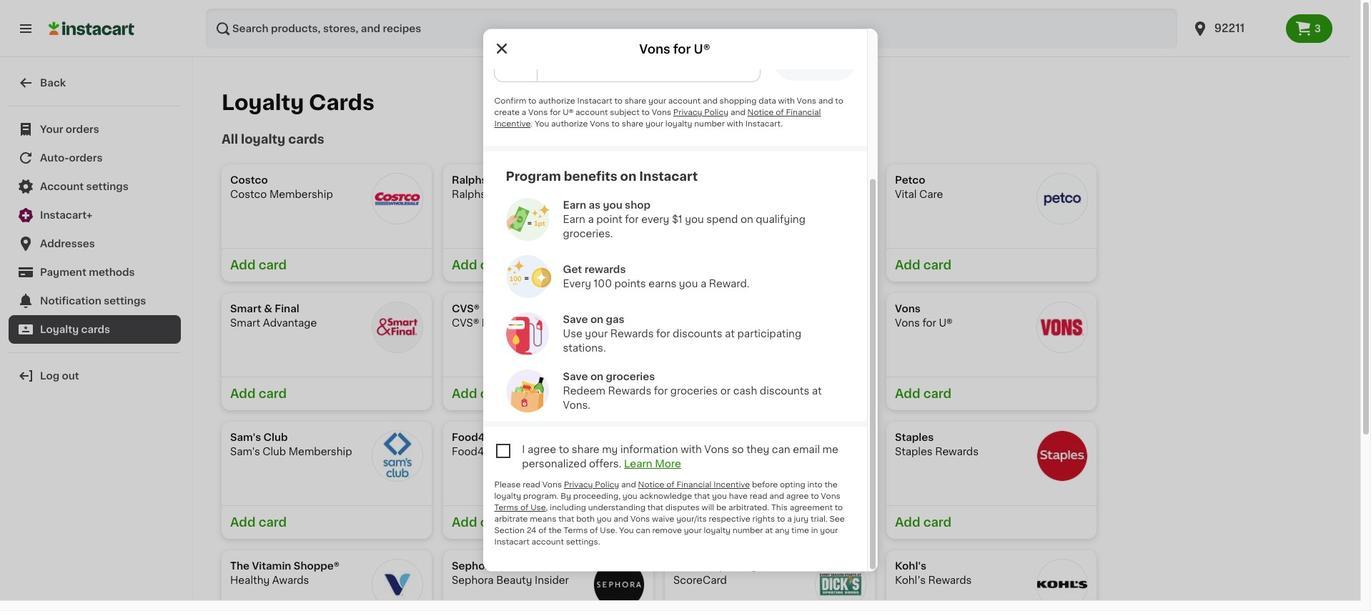 Task type: locate. For each thing, give the bounding box(es) containing it.
add card down will
[[674, 517, 730, 529]]

rights
[[753, 516, 775, 524]]

0 vertical spatial costco
[[230, 175, 268, 185]]

rewards inside "kohl's kohl's rewards"
[[929, 576, 972, 586]]

1 horizontal spatial notice
[[748, 109, 774, 117]]

financial inside notice of financial incentive
[[786, 109, 821, 117]]

0 vertical spatial the
[[825, 482, 838, 490]]

1 vertical spatial costco
[[230, 190, 267, 200]]

1 vertical spatial save
[[563, 372, 588, 382]]

0 horizontal spatial groceries
[[606, 372, 655, 382]]

the inside the vitamin shoppe® healthy awards
[[230, 561, 250, 571]]

2 sam's from the top
[[230, 447, 260, 457]]

add card up cvs® cvs® extracare®
[[452, 260, 509, 271]]

payment methods link
[[9, 258, 181, 287]]

card for costco costco membership
[[259, 260, 287, 271]]

sam's club sam's club membership
[[230, 433, 352, 457]]

card for smart & final smart advantage
[[259, 388, 287, 400]]

loyalty down "notification"
[[40, 325, 79, 335]]

add card for vons vons for u®
[[895, 388, 952, 400]]

with right data
[[778, 98, 795, 105]]

0 vertical spatial the
[[674, 433, 693, 443]]

1 horizontal spatial can
[[772, 445, 791, 455]]

read down the before
[[750, 493, 768, 501]]

settings
[[86, 182, 129, 192], [104, 296, 146, 306]]

0 vertical spatial earn
[[563, 201, 586, 211]]

orders inside the auto-orders link
[[69, 153, 103, 163]]

you inside , including understanding that disputes will be arbitrated. this agreement to arbitrate means that both you and vons waive your/its respective rights to a jury trial. see section 24 of the terms of use. you can remove your loyalty number at any time in your instacart account settings.
[[597, 516, 612, 524]]

loyalty down please
[[495, 493, 521, 501]]

you up use.
[[597, 516, 612, 524]]

agree right i
[[528, 445, 556, 455]]

at up email
[[812, 387, 822, 397]]

2 vertical spatial share
[[572, 445, 600, 455]]

add card for sam's club sam's club membership
[[230, 517, 287, 529]]

notice up instacart.
[[748, 109, 774, 117]]

agree inside i agree to share my information with vons so they can email me personalized offers.
[[528, 445, 556, 455]]

reward.
[[709, 279, 750, 289]]

0 horizontal spatial privacy policy link
[[564, 482, 619, 490]]

your
[[40, 124, 63, 134]]

and down understanding
[[614, 516, 629, 524]]

1 vertical spatial incentive
[[714, 482, 750, 490]]

1 horizontal spatial agree
[[787, 493, 809, 501]]

0 vertical spatial policy
[[705, 109, 729, 117]]

for inside confirm to authorize instacart to share your account and shopping data with vons and to create a vons for u®  account subject to vons
[[550, 109, 561, 117]]

0 horizontal spatial wine
[[695, 433, 721, 443]]

0 vertical spatial privacy policy link
[[674, 109, 729, 117]]

smart left advantage
[[230, 318, 260, 328]]

1 sam's from the top
[[230, 433, 261, 443]]

with down shopping
[[727, 121, 744, 128]]

the
[[674, 433, 693, 443], [230, 561, 250, 571]]

0 horizontal spatial agree
[[528, 445, 556, 455]]

0 vertical spatial that
[[694, 493, 710, 501]]

authorize inside confirm to authorize instacart to share your account and shopping data with vons and to create a vons for u®  account subject to vons
[[539, 98, 575, 105]]

0 horizontal spatial terms
[[495, 505, 519, 512]]

albertsons
[[674, 318, 728, 328]]

terms inside the before opting into the loyalty program. by proceeding, you acknowledge that you have read and agree to vons terms of use
[[495, 505, 519, 512]]

smart & final image
[[372, 302, 423, 353]]

0 horizontal spatial notice
[[638, 482, 665, 490]]

add card up vons vons for u®
[[895, 260, 952, 271]]

can left remove
[[636, 527, 651, 535]]

+1
[[503, 56, 515, 68]]

1 vertical spatial orders
[[69, 153, 103, 163]]

vons image
[[1037, 302, 1088, 353]]

0 horizontal spatial financial
[[677, 482, 712, 490]]

ralphs
[[452, 175, 487, 185], [452, 190, 486, 200]]

the inside , including understanding that disputes will be arbitrated. this agreement to arbitrate means that both you and vons waive your/its respective rights to a jury trial. see section 24 of the terms of use. you can remove your loyalty number at any time in your instacart account settings.
[[549, 527, 562, 535]]

use
[[563, 329, 583, 339], [531, 505, 546, 512]]

2 food4less from the top
[[452, 447, 508, 457]]

the vitamin shoppe® healthy awards
[[230, 561, 340, 586]]

authorize right .
[[551, 121, 588, 128]]

they
[[747, 445, 770, 455]]

the down means
[[549, 527, 562, 535]]

1 vertical spatial agree
[[787, 493, 809, 501]]

the wine shop discount wine club
[[674, 433, 773, 457]]

terms of use link
[[495, 505, 546, 512]]

2 save from the top
[[563, 372, 588, 382]]

program
[[506, 171, 561, 183]]

the wine shop image
[[815, 431, 867, 482]]

with inside i agree to share my information with vons so they can email me personalized offers.
[[681, 445, 702, 455]]

confirm to authorize instacart to share your account and shopping data with vons and to create a vons for u®  account subject to vons
[[495, 98, 844, 117]]

1 vertical spatial cvs®
[[452, 318, 479, 328]]

1 vertical spatial the
[[549, 527, 562, 535]]

on up redeem on the left bottom of the page
[[591, 372, 604, 382]]

instacart inside confirm to authorize instacart to share your account and shopping data with vons and to create a vons for u®  account subject to vons
[[577, 98, 613, 105]]

that
[[694, 493, 710, 501], [648, 505, 664, 512], [559, 516, 575, 524]]

add for costco costco membership
[[230, 260, 256, 271]]

gas
[[606, 315, 625, 325]]

Phone number telephone field
[[537, 43, 760, 82]]

add
[[230, 260, 256, 271], [452, 260, 477, 271], [895, 260, 921, 271], [230, 388, 256, 400], [452, 388, 477, 400], [674, 388, 699, 400], [895, 388, 921, 400], [230, 517, 256, 529], [452, 517, 477, 529], [674, 517, 699, 529], [895, 517, 921, 529]]

use inside the save on gas use your rewards for discounts at participating stations.
[[563, 329, 583, 339]]

use inside the before opting into the loyalty program. by proceeding, you acknowledge that you have read and agree to vons terms of use
[[531, 505, 546, 512]]

on up shop
[[620, 171, 637, 183]]

a inside confirm to authorize instacart to share your account and shopping data with vons and to create a vons for u®  account subject to vons
[[522, 109, 527, 117]]

for inside earn as you shop earn a point for every $1 you spend on qualifying groceries.
[[625, 215, 639, 225]]

on inside save on groceries redeem rewards for groceries or cash discounts at vons.
[[591, 372, 604, 382]]

costco image
[[372, 173, 423, 225]]

add card for smart & final smart advantage
[[230, 388, 287, 400]]

1 vertical spatial at
[[812, 387, 822, 397]]

3 button
[[1286, 14, 1333, 43]]

add card button for vons vons for u®
[[887, 377, 1097, 410]]

before
[[752, 482, 778, 490]]

petco vital care
[[895, 175, 944, 200]]

notice up "acknowledge"
[[638, 482, 665, 490]]

2 vertical spatial with
[[681, 445, 702, 455]]

rewards
[[585, 265, 626, 275]]

that down including
[[559, 516, 575, 524]]

1 vertical spatial groceries
[[671, 387, 718, 397]]

0 vertical spatial with
[[778, 98, 795, 105]]

redeem
[[563, 387, 606, 397]]

0 horizontal spatial loyalty
[[40, 325, 79, 335]]

auto-orders
[[40, 153, 103, 163]]

add card button for petco vital care
[[887, 248, 1097, 282]]

card up "kohl's kohl's rewards"
[[924, 517, 952, 529]]

sephora left beauty
[[452, 576, 494, 586]]

1 horizontal spatial financial
[[786, 109, 821, 117]]

settings inside 'link'
[[104, 296, 146, 306]]

card up sam's club sam's club membership
[[259, 388, 287, 400]]

share inside confirm to authorize instacart to share your account and shopping data with vons and to create a vons for u®  account subject to vons
[[625, 98, 647, 105]]

add up smart & final smart advantage
[[230, 260, 256, 271]]

0 vertical spatial read
[[523, 482, 541, 490]]

respective
[[709, 516, 751, 524]]

earn as you shop image
[[506, 197, 552, 243]]

you right $1
[[685, 215, 704, 225]]

albertsons for u®
[[674, 318, 761, 328]]

loyalty down respective
[[704, 527, 731, 535]]

orders up account settings
[[69, 153, 103, 163]]

data
[[759, 98, 776, 105]]

0 horizontal spatial use
[[531, 505, 546, 512]]

1 horizontal spatial discounts
[[760, 387, 810, 397]]

1 vertical spatial settings
[[104, 296, 146, 306]]

your down the see
[[820, 527, 838, 535]]

by
[[561, 493, 571, 501]]

add card for staples staples rewards
[[895, 517, 952, 529]]

save for save on groceries redeem rewards for groceries or cash discounts at vons.
[[563, 372, 588, 382]]

rewards inside the save on gas use your rewards for discounts at participating stations.
[[611, 329, 654, 339]]

2 horizontal spatial with
[[778, 98, 795, 105]]

settings down methods
[[104, 296, 146, 306]]

add card up kohl's
[[895, 517, 952, 529]]

on right spend
[[741, 215, 754, 225]]

1 horizontal spatial use
[[563, 329, 583, 339]]

privacy up . you authorize vons to share your loyalty number with instacart.
[[674, 109, 703, 117]]

add card button for sam's club sam's club membership
[[222, 506, 432, 539]]

earn left as
[[563, 201, 586, 211]]

0 vertical spatial cvs®
[[452, 304, 480, 314]]

0 horizontal spatial read
[[523, 482, 541, 490]]

instacart inside , including understanding that disputes will be arbitrated. this agreement to arbitrate means that both you and vons waive your/its respective rights to a jury trial. see section 24 of the terms of use. you can remove your loyalty number at any time in your instacart account settings.
[[495, 539, 530, 547]]

1 sephora from the top
[[452, 561, 495, 571]]

1 vertical spatial privacy
[[564, 482, 593, 490]]

0 vertical spatial instacart
[[577, 98, 613, 105]]

extracare®
[[482, 318, 538, 328]]

add for vons vons for u®
[[895, 388, 921, 400]]

loyalty
[[666, 121, 693, 128], [241, 134, 285, 145], [495, 493, 521, 501], [704, 527, 731, 535]]

with up more
[[681, 445, 702, 455]]

add up 'vitamin'
[[230, 517, 256, 529]]

1 horizontal spatial wine
[[722, 447, 747, 457]]

1 vertical spatial use
[[531, 505, 546, 512]]

add card up staples staples rewards
[[895, 388, 952, 400]]

terms inside , including understanding that disputes will be arbitrated. this agreement to arbitrate means that both you and vons waive your/its respective rights to a jury trial. see section 24 of the terms of use. you can remove your loyalty number at any time in your instacart account settings.
[[564, 527, 588, 535]]

save inside the save on gas use your rewards for discounts at participating stations.
[[563, 315, 588, 325]]

loyalty up all loyalty cards
[[222, 92, 304, 113]]

2 vertical spatial account
[[532, 539, 564, 547]]

offers.
[[589, 459, 622, 470]]

add down disputes
[[674, 517, 699, 529]]

0 vertical spatial cards
[[288, 134, 325, 145]]

time
[[792, 527, 809, 535]]

petco image
[[1037, 173, 1088, 225]]

discounts
[[673, 329, 723, 339], [760, 387, 810, 397]]

vons.
[[563, 401, 591, 411]]

add up vons vons for u®
[[895, 260, 921, 271]]

incentive
[[495, 121, 531, 128], [714, 482, 750, 490]]

authorize for you
[[551, 121, 588, 128]]

&
[[264, 304, 272, 314]]

groceries left "or"
[[671, 387, 718, 397]]

personalized
[[522, 459, 587, 470]]

rewards inside ralphs ralphs rewards
[[489, 190, 532, 200]]

terms up settings.
[[564, 527, 588, 535]]

0 vertical spatial incentive
[[495, 121, 531, 128]]

0 horizontal spatial can
[[636, 527, 651, 535]]

1 vertical spatial food4less
[[452, 447, 508, 457]]

0 horizontal spatial incentive
[[495, 121, 531, 128]]

create
[[495, 109, 520, 117]]

0 horizontal spatial with
[[681, 445, 702, 455]]

add card
[[230, 260, 287, 271], [452, 260, 509, 271], [895, 260, 952, 271], [230, 388, 287, 400], [452, 388, 509, 400], [674, 388, 730, 400], [895, 388, 952, 400], [230, 517, 287, 529], [452, 517, 509, 529], [674, 517, 730, 529], [895, 517, 952, 529]]

1 horizontal spatial the
[[674, 433, 693, 443]]

save inside save on groceries redeem rewards for groceries or cash discounts at vons.
[[563, 372, 588, 382]]

1 horizontal spatial number
[[733, 527, 763, 535]]

learn more button
[[624, 459, 681, 470]]

2 cvs® from the top
[[452, 318, 479, 328]]

0 horizontal spatial you
[[535, 121, 549, 128]]

ralphs left earn as you shop image at top
[[452, 190, 486, 200]]

2 vertical spatial at
[[765, 527, 773, 535]]

1 staples from the top
[[895, 433, 934, 443]]

card up 'vitamin'
[[259, 517, 287, 529]]

1 horizontal spatial account
[[576, 109, 608, 117]]

add card up &
[[230, 260, 287, 271]]

agree down the opting on the bottom right
[[787, 493, 809, 501]]

at down albertsons for u®
[[725, 329, 735, 339]]

a inside earn as you shop earn a point for every $1 you spend on qualifying groceries.
[[588, 215, 594, 225]]

cards down 'notification settings' 'link'
[[81, 325, 110, 335]]

account down 24
[[532, 539, 564, 547]]

loyalty for loyalty cards
[[222, 92, 304, 113]]

add up cvs® cvs® extracare®
[[452, 260, 477, 271]]

account settings
[[40, 182, 129, 192]]

cvs® left extracare®
[[452, 318, 479, 328]]

the right into
[[825, 482, 838, 490]]

you right use.
[[620, 527, 634, 535]]

share inside i agree to share my information with vons so they can email me personalized offers.
[[572, 445, 600, 455]]

that up waive
[[648, 505, 664, 512]]

number down privacy policy and
[[695, 121, 725, 128]]

at down rights on the right of the page
[[765, 527, 773, 535]]

0 vertical spatial settings
[[86, 182, 129, 192]]

with
[[778, 98, 795, 105], [727, 121, 744, 128], [681, 445, 702, 455]]

1 vertical spatial you
[[620, 527, 634, 535]]

groceries.
[[563, 229, 613, 239]]

orders up auto-orders
[[66, 124, 99, 134]]

add card button for ralphs ralphs rewards
[[443, 248, 654, 282]]

0 vertical spatial terms
[[495, 505, 519, 512]]

add card button for cvs® cvs® extracare®
[[443, 377, 654, 410]]

0 vertical spatial agree
[[528, 445, 556, 455]]

orders
[[66, 124, 99, 134], [69, 153, 103, 163]]

0 vertical spatial notice
[[748, 109, 774, 117]]

add card for ralphs ralphs rewards
[[452, 260, 509, 271]]

loyalty inside the before opting into the loyalty program. by proceeding, you acknowledge that you have read and agree to vons terms of use
[[495, 493, 521, 501]]

add left "or"
[[674, 388, 699, 400]]

0 horizontal spatial account
[[532, 539, 564, 547]]

read
[[523, 482, 541, 490], [750, 493, 768, 501]]

loyalty cards
[[222, 92, 375, 113]]

or
[[721, 387, 731, 397]]

0 vertical spatial notice of financial incentive link
[[495, 109, 821, 128]]

a inside get rewards every 100 points earns you a reward.
[[701, 279, 707, 289]]

1 vertical spatial number
[[733, 527, 763, 535]]

a left reward. at the top right of the page
[[701, 279, 707, 289]]

add for the wine shop discount wine club
[[674, 517, 699, 529]]

1 vertical spatial authorize
[[551, 121, 588, 128]]

vital
[[895, 190, 917, 200]]

discount
[[674, 447, 719, 457]]

terms
[[495, 505, 519, 512], [564, 527, 588, 535]]

1 vertical spatial privacy policy link
[[564, 482, 619, 490]]

add card up food4less food4less rewards
[[452, 388, 509, 400]]

card down terms of use link
[[480, 517, 509, 529]]

discounts down albertsons
[[673, 329, 723, 339]]

agreement
[[790, 505, 833, 512]]

0 vertical spatial at
[[725, 329, 735, 339]]

1 smart from the top
[[230, 304, 262, 314]]

your inside confirm to authorize instacart to share your account and shopping data with vons and to create a vons for u®  account subject to vons
[[649, 98, 667, 105]]

on inside the save on gas use your rewards for discounts at participating stations.
[[591, 315, 604, 325]]

points
[[615, 279, 646, 289]]

that up will
[[694, 493, 710, 501]]

staples image
[[1037, 431, 1088, 482]]

of down data
[[776, 109, 784, 117]]

account left subject
[[576, 109, 608, 117]]

0 horizontal spatial at
[[725, 329, 735, 339]]

wine
[[695, 433, 721, 443], [722, 447, 747, 457]]

privacy up by
[[564, 482, 593, 490]]

1 vertical spatial ralphs
[[452, 190, 486, 200]]

the up 'discount' on the bottom of page
[[674, 433, 693, 443]]

0 vertical spatial authorize
[[539, 98, 575, 105]]

authorize
[[539, 98, 575, 105], [551, 121, 588, 128]]

2 smart from the top
[[230, 318, 260, 328]]

add card left cash
[[674, 388, 730, 400]]

add card for petco vital care
[[895, 260, 952, 271]]

trial.
[[811, 516, 828, 524]]

smart
[[230, 304, 262, 314], [230, 318, 260, 328]]

card
[[259, 260, 287, 271], [480, 260, 509, 271], [924, 260, 952, 271], [259, 388, 287, 400], [480, 388, 509, 400], [702, 388, 730, 400], [924, 388, 952, 400], [259, 517, 287, 529], [480, 517, 509, 529], [702, 517, 730, 529], [924, 517, 952, 529]]

rewards inside staples staples rewards
[[936, 447, 979, 457]]

rewards for kohl's kohl's rewards
[[929, 576, 972, 586]]

2 vertical spatial instacart
[[495, 539, 530, 547]]

rewards for ralphs ralphs rewards
[[489, 190, 532, 200]]

membership inside costco costco membership
[[270, 190, 333, 200]]

a right create
[[522, 109, 527, 117]]

1 horizontal spatial the
[[825, 482, 838, 490]]

1 vertical spatial smart
[[230, 318, 260, 328]]

use up stations.
[[563, 329, 583, 339]]

0 vertical spatial save
[[563, 315, 588, 325]]

card up staples staples rewards
[[924, 388, 952, 400]]

vons inside , including understanding that disputes will be arbitrated. this agreement to arbitrate means that both you and vons waive your/its respective rights to a jury trial. see section 24 of the terms of use. you can remove your loyalty number at any time in your instacart account settings.
[[631, 516, 650, 524]]

rewards
[[489, 190, 532, 200], [611, 329, 654, 339], [608, 387, 652, 397], [510, 447, 554, 457], [936, 447, 979, 457], [929, 576, 972, 586]]

orders inside your orders link
[[66, 124, 99, 134]]

1 save from the top
[[563, 315, 588, 325]]

add for petco vital care
[[895, 260, 921, 271]]

add for food4less food4less rewards
[[452, 517, 477, 529]]

club inside the wine shop discount wine club
[[750, 447, 773, 457]]

card down be
[[702, 517, 730, 529]]

for inside the save on gas use your rewards for discounts at participating stations.
[[657, 329, 670, 339]]

the inside the wine shop discount wine club
[[674, 433, 693, 443]]

1 horizontal spatial that
[[648, 505, 664, 512]]

authorize right confirm at the top
[[539, 98, 575, 105]]

0 horizontal spatial cards
[[81, 325, 110, 335]]

to inside i agree to share my information with vons so they can email me personalized offers.
[[559, 445, 569, 455]]

1 horizontal spatial with
[[727, 121, 744, 128]]

goods
[[760, 561, 794, 571]]

notice
[[748, 109, 774, 117], [638, 482, 665, 490]]

ralphs image
[[594, 173, 645, 225]]

$1
[[672, 215, 683, 225]]

add up kohl's
[[895, 517, 921, 529]]

instacart+ link
[[9, 201, 181, 230]]

0 vertical spatial smart
[[230, 304, 262, 314]]

0 vertical spatial discounts
[[673, 329, 723, 339]]

settings up the instacart+ "link"
[[86, 182, 129, 192]]

0 vertical spatial food4less
[[452, 433, 509, 443]]

privacy policy link up proceeding,
[[564, 482, 619, 490]]

1 vertical spatial membership
[[289, 447, 352, 457]]

add card up sam's club sam's club membership
[[230, 388, 287, 400]]

sephora down "section"
[[452, 561, 495, 571]]

spend
[[707, 215, 738, 225]]

payment methods
[[40, 267, 135, 277]]

membership inside sam's club sam's club membership
[[289, 447, 352, 457]]

participating
[[738, 329, 802, 339]]

1 vertical spatial discounts
[[760, 387, 810, 397]]

0 horizontal spatial number
[[695, 121, 725, 128]]

0 horizontal spatial instacart
[[495, 539, 530, 547]]

loyalty inside , including understanding that disputes will be arbitrated. this agreement to arbitrate means that both you and vons waive your/its respective rights to a jury trial. see section 24 of the terms of use. you can remove your loyalty number at any time in your instacart account settings.
[[704, 527, 731, 535]]

1 vertical spatial sam's
[[230, 447, 260, 457]]

add left "section"
[[452, 517, 477, 529]]

of inside notice of financial incentive
[[776, 109, 784, 117]]

understanding
[[588, 505, 646, 512]]

vons inside i agree to share my information with vons so they can email me personalized offers.
[[705, 445, 730, 455]]

orders for your orders
[[66, 124, 99, 134]]

can right they
[[772, 445, 791, 455]]

u® inside vons vons for u®
[[939, 318, 953, 328]]

card for petco vital care
[[924, 260, 952, 271]]

can
[[772, 445, 791, 455], [636, 527, 651, 535]]

loyalty right all
[[241, 134, 285, 145]]

share
[[625, 98, 647, 105], [622, 121, 644, 128], [572, 445, 600, 455]]

all
[[222, 134, 238, 145]]

cards down loyalty cards
[[288, 134, 325, 145]]

rewards inside food4less food4less rewards
[[510, 447, 554, 457]]

instacart for authorize
[[577, 98, 613, 105]]

discounts right cash
[[760, 387, 810, 397]]

policy down shopping
[[705, 109, 729, 117]]

groceries down cvs® image
[[606, 372, 655, 382]]

and right data
[[819, 98, 834, 105]]

add card button for costco costco membership
[[222, 248, 432, 282]]

program.
[[523, 493, 559, 501]]

1 vertical spatial the
[[230, 561, 250, 571]]

food4less food4less rewards
[[452, 433, 554, 457]]

1 horizontal spatial terms
[[564, 527, 588, 535]]

loyalty
[[222, 92, 304, 113], [40, 325, 79, 335]]

into
[[808, 482, 823, 490]]

vons inside the before opting into the loyalty program. by proceeding, you acknowledge that you have read and agree to vons terms of use
[[821, 493, 841, 501]]

healthy
[[230, 576, 270, 586]]

1 vertical spatial instacart
[[640, 171, 698, 183]]

sam's club image
[[372, 431, 423, 482]]

save for save on gas use your rewards for discounts at participating stations.
[[563, 315, 588, 325]]

kohl's image
[[1037, 559, 1088, 611]]

authorize for to
[[539, 98, 575, 105]]

add card for food4less food4less rewards
[[452, 517, 509, 529]]

1 vertical spatial notice
[[638, 482, 665, 490]]

you right .
[[535, 121, 549, 128]]

1 vertical spatial earn
[[563, 215, 586, 225]]

settings.
[[566, 539, 600, 547]]

program benefits on instacart
[[506, 171, 698, 183]]

your up stations.
[[585, 329, 608, 339]]

agree inside the before opting into the loyalty program. by proceeding, you acknowledge that you have read and agree to vons terms of use
[[787, 493, 809, 501]]

1 horizontal spatial instacart
[[577, 98, 613, 105]]

card up cvs® cvs® extracare®
[[480, 260, 509, 271]]

you
[[535, 121, 549, 128], [620, 527, 634, 535]]

share down subject
[[622, 121, 644, 128]]

club
[[264, 433, 288, 443], [263, 447, 286, 457], [750, 447, 773, 457]]

smart left &
[[230, 304, 262, 314]]

cvs® left save on gas image
[[452, 304, 480, 314]]



Task type: vqa. For each thing, say whether or not it's contained in the screenshot.
PRIVATE within Private Selection Blue Cheese, Crumbled 4 Oz
no



Task type: describe. For each thing, give the bounding box(es) containing it.
any
[[775, 527, 790, 535]]

of inside the before opting into the loyalty program. by proceeding, you acknowledge that you have read and agree to vons terms of use
[[521, 505, 529, 512]]

1 vertical spatial cards
[[81, 325, 110, 335]]

0 vertical spatial number
[[695, 121, 725, 128]]

i
[[522, 445, 525, 455]]

1 cvs® from the top
[[452, 304, 480, 314]]

0 horizontal spatial privacy
[[564, 482, 593, 490]]

section
[[495, 527, 525, 535]]

1 vertical spatial with
[[727, 121, 744, 128]]

before opting into the loyalty program. by proceeding, you acknowledge that you have read and agree to vons terms of use
[[495, 482, 841, 512]]

loyalty down confirm to authorize instacart to share your account and shopping data with vons and to create a vons for u®  account subject to vons on the top
[[666, 121, 693, 128]]

card for food4less food4less rewards
[[480, 517, 509, 529]]

card left cash
[[702, 388, 730, 400]]

. you authorize vons to share your loyalty number with instacart.
[[531, 121, 783, 128]]

account
[[40, 182, 84, 192]]

and down learn
[[621, 482, 636, 490]]

with inside confirm to authorize instacart to share your account and shopping data with vons and to create a vons for u®  account subject to vons
[[778, 98, 795, 105]]

you inside get rewards every 100 points earns you a reward.
[[679, 279, 698, 289]]

for inside save on groceries redeem rewards for groceries or cash discounts at vons.
[[654, 387, 668, 397]]

instacart+
[[40, 210, 93, 220]]

card for sam's club sam's club membership
[[259, 517, 287, 529]]

account inside , including understanding that disputes will be arbitrated. this agreement to arbitrate means that both you and vons waive your/its respective rights to a jury trial. see section 24 of the terms of use. you can remove your loyalty number at any time in your instacart account settings.
[[532, 539, 564, 547]]

advantage
[[263, 318, 317, 328]]

both
[[577, 516, 595, 524]]

add for staples staples rewards
[[895, 517, 921, 529]]

orders for auto-orders
[[69, 153, 103, 163]]

save on gas use your rewards for discounts at participating stations.
[[563, 315, 802, 354]]

number inside , including understanding that disputes will be arbitrated. this agreement to arbitrate means that both you and vons waive your/its respective rights to a jury trial. see section 24 of the terms of use. you can remove your loyalty number at any time in your instacart account settings.
[[733, 527, 763, 535]]

shopping
[[720, 98, 757, 105]]

vitamin
[[252, 561, 291, 571]]

proceeding,
[[573, 493, 621, 501]]

including
[[550, 505, 586, 512]]

remove
[[653, 527, 682, 535]]

log out
[[40, 371, 79, 381]]

1 horizontal spatial privacy
[[674, 109, 703, 117]]

privacy policy link for before opting into the loyalty program. by proceeding, you acknowledge that you have read and agree to vons
[[564, 482, 619, 490]]

share for instacart
[[625, 98, 647, 105]]

kohl's kohl's rewards
[[895, 561, 972, 586]]

back
[[40, 78, 66, 88]]

insider
[[535, 576, 569, 586]]

dick's
[[674, 561, 710, 571]]

awards
[[272, 576, 309, 586]]

stations.
[[563, 344, 606, 354]]

addresses link
[[9, 230, 181, 258]]

you up be
[[712, 493, 727, 501]]

.
[[531, 121, 533, 128]]

and up privacy policy and
[[703, 98, 718, 105]]

rewards for food4less food4less rewards
[[510, 447, 554, 457]]

1 vertical spatial financial
[[677, 482, 712, 490]]

back link
[[9, 69, 181, 97]]

Select a country button
[[495, 43, 537, 82]]

1 ralphs from the top
[[452, 175, 487, 185]]

0 vertical spatial you
[[535, 121, 549, 128]]

jury
[[794, 516, 809, 524]]

card for staples staples rewards
[[924, 517, 952, 529]]

get
[[563, 265, 582, 275]]

all loyalty cards
[[222, 134, 325, 145]]

your down the your/its
[[684, 527, 702, 535]]

at inside , including understanding that disputes will be arbitrated. this agreement to arbitrate means that both you and vons waive your/its respective rights to a jury trial. see section 24 of the terms of use. you can remove your loyalty number at any time in your instacart account settings.
[[765, 527, 773, 535]]

1 horizontal spatial groceries
[[671, 387, 718, 397]]

1 horizontal spatial policy
[[705, 109, 729, 117]]

u® inside confirm to authorize instacart to share your account and shopping data with vons and to create a vons for u®  account subject to vons
[[563, 109, 574, 117]]

and inside the before opting into the loyalty program. by proceeding, you acknowledge that you have read and agree to vons terms of use
[[770, 493, 785, 501]]

petco
[[895, 175, 926, 185]]

and inside , including understanding that disputes will be arbitrated. this agreement to arbitrate means that both you and vons waive your/its respective rights to a jury trial. see section 24 of the terms of use. you can remove your loyalty number at any time in your instacart account settings.
[[614, 516, 629, 524]]

a inside , including understanding that disputes will be arbitrated. this agreement to arbitrate means that both you and vons waive your/its respective rights to a jury trial. see section 24 of the terms of use. you can remove your loyalty number at any time in your instacart account settings.
[[788, 516, 792, 524]]

vons vons for u®
[[895, 304, 953, 328]]

so
[[732, 445, 744, 455]]

add card for the wine shop discount wine club
[[674, 517, 730, 529]]

3
[[1315, 24, 1322, 34]]

of down both
[[590, 527, 598, 535]]

privacy policy link for . you authorize vons to share your loyalty number with instacart.
[[674, 109, 729, 117]]

,
[[546, 505, 548, 512]]

0 vertical spatial wine
[[695, 433, 721, 443]]

notice of financial incentive link for before opting into the loyalty program. by proceeding, you acknowledge that you have read and agree to vons
[[638, 482, 750, 490]]

you inside , including understanding that disputes will be arbitrated. this agreement to arbitrate means that both you and vons waive your/its respective rights to a jury trial. see section 24 of the terms of use. you can remove your loyalty number at any time in your instacart account settings.
[[620, 527, 634, 535]]

that inside the before opting into the loyalty program. by proceeding, you acknowledge that you have read and agree to vons terms of use
[[694, 493, 710, 501]]

food4less image
[[594, 431, 645, 482]]

2 ralphs from the top
[[452, 190, 486, 200]]

sephora image
[[594, 559, 645, 611]]

incentive inside notice of financial incentive
[[495, 121, 531, 128]]

0 vertical spatial groceries
[[606, 372, 655, 382]]

2 staples from the top
[[895, 447, 933, 457]]

add card for cvs® cvs® extracare®
[[452, 388, 509, 400]]

subject
[[610, 109, 640, 117]]

dick's sporting goods scorecard
[[674, 561, 794, 586]]

notice of financial incentive link for . you authorize vons to share your loyalty number with instacart.
[[495, 109, 821, 128]]

information
[[621, 445, 678, 455]]

your down confirm to authorize instacart to share your account and shopping data with vons and to create a vons for u®  account subject to vons on the top
[[646, 121, 664, 128]]

instacart logo image
[[49, 20, 134, 37]]

my
[[602, 445, 618, 455]]

card for cvs® cvs® extracare®
[[480, 388, 509, 400]]

read inside the before opting into the loyalty program. by proceeding, you acknowledge that you have read and agree to vons terms of use
[[750, 493, 768, 501]]

of up "acknowledge"
[[667, 482, 675, 490]]

your orders
[[40, 124, 99, 134]]

beauty
[[496, 576, 532, 586]]

disputes
[[666, 505, 700, 512]]

1 food4less from the top
[[452, 433, 509, 443]]

log out link
[[9, 362, 181, 390]]

and down shopping
[[731, 109, 746, 117]]

means
[[530, 516, 557, 524]]

email
[[793, 445, 820, 455]]

1 vertical spatial that
[[648, 505, 664, 512]]

the for the wine shop discount wine club
[[674, 433, 693, 443]]

, including understanding that disputes will be arbitrated. this agreement to arbitrate means that both you and vons waive your/its respective rights to a jury trial. see section 24 of the terms of use. you can remove your loyalty number at any time in your instacart account settings.
[[495, 505, 845, 547]]

the inside the before opting into the loyalty program. by proceeding, you acknowledge that you have read and agree to vons terms of use
[[825, 482, 838, 490]]

add card button for the wine shop discount wine club
[[665, 506, 875, 539]]

on inside earn as you shop earn a point for every $1 you spend on qualifying groceries.
[[741, 215, 754, 225]]

share for vons
[[622, 121, 644, 128]]

add for sam's club sam's club membership
[[230, 517, 256, 529]]

2 sephora from the top
[[452, 576, 494, 586]]

waive
[[652, 516, 675, 524]]

0 horizontal spatial policy
[[595, 482, 619, 490]]

1 vertical spatial account
[[576, 109, 608, 117]]

discounts inside the save on gas use your rewards for discounts at participating stations.
[[673, 329, 723, 339]]

payment
[[40, 267, 86, 277]]

notice inside notice of financial incentive
[[748, 109, 774, 117]]

at inside the save on gas use your rewards for discounts at participating stations.
[[725, 329, 735, 339]]

add card button for staples staples rewards
[[887, 506, 1097, 539]]

i agree to share my information with vons so they can email me personalized offers.
[[522, 445, 839, 470]]

gelson's image
[[815, 173, 867, 225]]

2 earn from the top
[[563, 215, 586, 225]]

cvs® image
[[594, 302, 645, 353]]

settings for notification settings
[[104, 296, 146, 306]]

your/its
[[677, 516, 707, 524]]

of right 24
[[539, 527, 547, 535]]

get rewards image
[[506, 254, 552, 300]]

add for smart & final smart advantage
[[230, 388, 256, 400]]

arbitrate
[[495, 516, 528, 524]]

1 vertical spatial wine
[[722, 447, 747, 457]]

get rewards every 100 points earns you a reward.
[[563, 265, 750, 289]]

more
[[655, 459, 681, 470]]

you up point
[[603, 201, 623, 211]]

dick's sporting goods image
[[815, 559, 867, 611]]

can inside i agree to share my information with vons so they can email me personalized offers.
[[772, 445, 791, 455]]

save on gas image
[[506, 311, 552, 357]]

can inside , including understanding that disputes will be arbitrated. this agreement to arbitrate means that both you and vons waive your/its respective rights to a jury trial. see section 24 of the terms of use. you can remove your loyalty number at any time in your instacart account settings.
[[636, 527, 651, 535]]

add for ralphs ralphs rewards
[[452, 260, 477, 271]]

the vitamin shoppe® image
[[372, 559, 423, 611]]

at inside save on groceries redeem rewards for groceries or cash discounts at vons.
[[812, 387, 822, 397]]

qualifying
[[756, 215, 806, 225]]

your inside the save on gas use your rewards for discounts at participating stations.
[[585, 329, 608, 339]]

rewards for staples staples rewards
[[936, 447, 979, 457]]

albertsons image
[[815, 302, 867, 353]]

settings for account settings
[[86, 182, 129, 192]]

save on groceries image
[[506, 369, 552, 414]]

discounts inside save on groceries redeem rewards for groceries or cash discounts at vons.
[[760, 387, 810, 397]]

auto-
[[40, 153, 69, 163]]

kohl's
[[895, 576, 926, 586]]

card for ralphs ralphs rewards
[[480, 260, 509, 271]]

rewards inside save on groceries redeem rewards for groceries or cash discounts at vons.
[[608, 387, 652, 397]]

use.
[[600, 527, 618, 535]]

notification
[[40, 296, 101, 306]]

learn
[[624, 459, 653, 470]]

for inside vons vons for u®
[[923, 318, 937, 328]]

shoppe®
[[294, 561, 340, 571]]

card for the wine shop discount wine club
[[702, 517, 730, 529]]

cards
[[309, 92, 375, 113]]

1 costco from the top
[[230, 175, 268, 185]]

loyalty for loyalty cards
[[40, 325, 79, 335]]

shop
[[625, 201, 651, 211]]

you down "please read vons privacy policy and notice of financial incentive"
[[623, 493, 638, 501]]

add card button for smart & final smart advantage
[[222, 377, 432, 410]]

have
[[729, 493, 748, 501]]

instacart for on
[[640, 171, 698, 183]]

ralphs ralphs rewards
[[452, 175, 532, 200]]

2 costco from the top
[[230, 190, 267, 200]]

add for cvs® cvs® extracare®
[[452, 388, 477, 400]]

out
[[62, 371, 79, 381]]

to inside the before opting into the loyalty program. by proceeding, you acknowledge that you have read and agree to vons terms of use
[[811, 493, 819, 501]]

log
[[40, 371, 59, 381]]

add card button for food4less food4less rewards
[[443, 506, 654, 539]]

notification settings
[[40, 296, 146, 306]]

gelson's
[[674, 175, 718, 185]]

0 horizontal spatial that
[[559, 516, 575, 524]]

confirm
[[495, 98, 527, 105]]

card for vons vons for u®
[[924, 388, 952, 400]]

costco costco membership
[[230, 175, 333, 200]]

loyalty cards
[[40, 325, 110, 335]]

the for the vitamin shoppe® healthy awards
[[230, 561, 250, 571]]

scorecard
[[674, 576, 727, 586]]

add card for costco costco membership
[[230, 260, 287, 271]]

1 earn from the top
[[563, 201, 586, 211]]

sephora sephora beauty insider
[[452, 561, 569, 586]]

2 horizontal spatial account
[[669, 98, 701, 105]]

privacy policy and
[[674, 109, 748, 117]]



